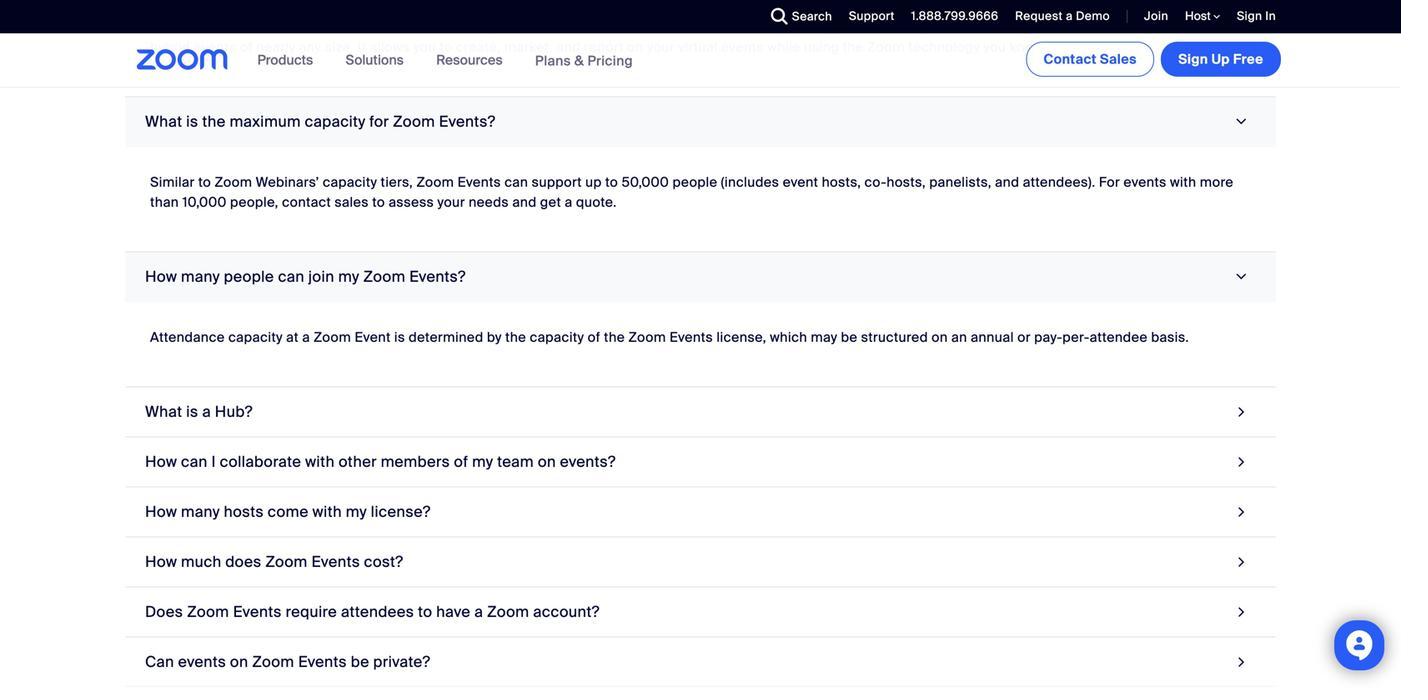 Task type: describe. For each thing, give the bounding box(es) containing it.
co-
[[865, 173, 887, 191]]

how much does zoom events cost? button
[[125, 538, 1277, 588]]

how for how many hosts come with my license?
[[145, 503, 177, 522]]

1 vertical spatial allows
[[370, 38, 410, 56]]

on right structured
[[932, 329, 948, 346]]

seamlessly
[[963, 18, 1035, 36]]

what is a hub? button
[[125, 388, 1277, 438]]

zoom inside dropdown button
[[252, 653, 295, 672]]

a inside similar to zoom webinars' capacity tiers, zoom events can support up to 50,000 people (includes event hosts, co-hosts, panelists, and attendees). for events with more than 10,000 people, contact sales to assess your needs and get a quote.
[[565, 194, 573, 211]]

nearly
[[257, 38, 296, 56]]

solutions button
[[346, 33, 411, 87]]

your inside zoom events is an all-in-one solution for virtual and hybrid events, built on zoom's reliable video technology, that allows you to seamlessly create and manage virtual and hybrid events of nearly any size. it allows you to create, market, and report on your virtual events while using the zoom technology you know and love.
[[647, 38, 675, 56]]

and up sign up free button
[[1210, 18, 1235, 36]]

how can i collaborate with other members of my team on events?
[[145, 453, 616, 472]]

which
[[770, 329, 808, 346]]

resources
[[437, 51, 503, 69]]

1 vertical spatial my
[[472, 453, 494, 472]]

my for license?
[[346, 503, 367, 522]]

account?
[[533, 603, 600, 622]]

at
[[286, 329, 299, 346]]

to down tiers,
[[372, 194, 385, 211]]

2 horizontal spatial of
[[588, 329, 601, 346]]

many for people
[[181, 267, 220, 287]]

request a demo
[[1016, 8, 1111, 24]]

pricing
[[588, 52, 633, 69]]

and right panelists,
[[996, 173, 1020, 191]]

attendees).
[[1024, 173, 1096, 191]]

right image for does zoom events require attendees to have a zoom account?
[[1235, 601, 1250, 624]]

maximum
[[230, 112, 301, 131]]

zoom's
[[630, 18, 677, 36]]

how for how can i collaborate with other members of my team on events?
[[145, 453, 177, 472]]

license?
[[371, 503, 431, 522]]

and left get
[[513, 194, 537, 211]]

how many people can join my zoom events? button
[[125, 252, 1277, 302]]

can inside similar to zoom webinars' capacity tiers, zoom events can support up to 50,000 people (includes event hosts, co-hosts, panelists, and attendees). for events with more than 10,000 people, contact sales to assess your needs and get a quote.
[[505, 173, 529, 191]]

people inside similar to zoom webinars' capacity tiers, zoom events can support up to 50,000 people (includes event hosts, co-hosts, panelists, and attendees). for events with more than 10,000 people, contact sales to assess your needs and get a quote.
[[673, 173, 718, 191]]

quote.
[[576, 194, 617, 211]]

request
[[1016, 8, 1063, 24]]

host button
[[1186, 8, 1221, 24]]

than
[[150, 194, 179, 211]]

how many hosts come with my license?
[[145, 503, 431, 522]]

events,
[[529, 18, 575, 36]]

plans & pricing
[[535, 52, 633, 69]]

does
[[226, 553, 262, 572]]

how many people can join my zoom events?
[[145, 267, 466, 287]]

know
[[1010, 38, 1044, 56]]

&
[[575, 52, 584, 69]]

0 horizontal spatial hybrid
[[150, 38, 190, 56]]

contact
[[282, 194, 331, 211]]

similar
[[150, 173, 195, 191]]

2 horizontal spatial you
[[984, 38, 1007, 56]]

how for how many people can join my zoom events?
[[145, 267, 177, 287]]

on inside dropdown button
[[538, 453, 556, 472]]

sales
[[1101, 50, 1137, 68]]

structured
[[862, 329, 929, 346]]

does zoom events require attendees to have a zoom account? button
[[125, 588, 1277, 638]]

sales
[[335, 194, 369, 211]]

events inside similar to zoom webinars' capacity tiers, zoom events can support up to 50,000 people (includes event hosts, co-hosts, panelists, and attendees). for events with more than 10,000 people, contact sales to assess your needs and get a quote.
[[458, 173, 501, 191]]

on down zoom's
[[628, 38, 644, 56]]

host
[[1186, 8, 1214, 24]]

1 horizontal spatial you
[[921, 18, 943, 36]]

search button
[[759, 0, 837, 33]]

2 horizontal spatial virtual
[[1167, 18, 1207, 36]]

contact sales link
[[1027, 42, 1155, 77]]

it
[[358, 38, 366, 56]]

events? for what is the maximum capacity for zoom events?
[[439, 112, 496, 131]]

zoom events is an all-in-one solution for virtual and hybrid events, built on zoom's reliable video technology, that allows you to seamlessly create and manage virtual and hybrid events of nearly any size. it allows you to create, market, and report on your virtual events while using the zoom technology you know and love.
[[150, 18, 1235, 56]]

right image for how many hosts come with my license?
[[1235, 501, 1250, 524]]

what is the maximum capacity for zoom events? button
[[125, 97, 1277, 147]]

size.
[[325, 38, 354, 56]]

how for how much does zoom events cost?
[[145, 553, 177, 572]]

1 horizontal spatial allows
[[877, 18, 917, 36]]

hosts
[[224, 503, 264, 522]]

people inside dropdown button
[[224, 267, 274, 287]]

events inside dropdown button
[[178, 653, 226, 672]]

is inside what is the maximum capacity for zoom events? dropdown button
[[186, 112, 198, 131]]

right image for cost?
[[1235, 551, 1250, 574]]

may
[[811, 329, 838, 346]]

cost?
[[364, 553, 404, 572]]

events down video
[[721, 38, 764, 56]]

come
[[268, 503, 309, 522]]

manage
[[1111, 18, 1164, 36]]

annual
[[971, 329, 1015, 346]]

reliable
[[681, 18, 729, 36]]

is inside zoom events is an all-in-one solution for virtual and hybrid events, built on zoom's reliable video technology, that allows you to seamlessly create and manage virtual and hybrid events of nearly any size. it allows you to create, market, and report on your virtual events while using the zoom technology you know and love.
[[238, 18, 249, 36]]

much
[[181, 553, 222, 572]]

meetings navigation
[[1023, 33, 1285, 80]]

attendee
[[1090, 329, 1148, 346]]

capacity left at
[[228, 329, 283, 346]]

events? for how many people can join my zoom events?
[[410, 267, 466, 287]]

capacity inside dropdown button
[[305, 112, 366, 131]]

search
[[792, 9, 833, 24]]

support
[[849, 8, 895, 24]]

tiers,
[[381, 173, 413, 191]]

require
[[286, 603, 337, 622]]

of inside how can i collaborate with other members of my team on events? dropdown button
[[454, 453, 468, 472]]

0 vertical spatial hybrid
[[485, 18, 525, 36]]

the inside zoom events is an all-in-one solution for virtual and hybrid events, built on zoom's reliable video technology, that allows you to seamlessly create and manage virtual and hybrid events of nearly any size. it allows you to create, market, and report on your virtual events while using the zoom technology you know and love.
[[843, 38, 864, 56]]

what is the maximum capacity for zoom events?
[[145, 112, 496, 131]]

a left hub?
[[202, 403, 211, 422]]

private?
[[373, 653, 431, 672]]

1.888.799.9666
[[912, 8, 999, 24]]

contact sales
[[1044, 50, 1137, 68]]

products button
[[258, 33, 321, 87]]

can
[[145, 653, 174, 672]]

license,
[[717, 329, 767, 346]]

team
[[497, 453, 534, 472]]

video
[[732, 18, 767, 36]]

up
[[586, 173, 602, 191]]

on inside dropdown button
[[230, 653, 248, 672]]

to up 10,000
[[198, 173, 211, 191]]

attendance capacity at a zoom event is determined by the capacity of the zoom events license, which may be structured on an annual or pay-per-attendee basis.
[[150, 329, 1190, 346]]

an inside zoom events is an all-in-one solution for virtual and hybrid events, built on zoom's reliable video technology, that allows you to seamlessly create and manage virtual and hybrid events of nearly any size. it allows you to create, market, and report on your virtual events while using the zoom technology you know and love.
[[253, 18, 269, 36]]

attendance
[[150, 329, 225, 346]]

is right event
[[395, 329, 405, 346]]

more
[[1201, 173, 1234, 191]]

events inside similar to zoom webinars' capacity tiers, zoom events can support up to 50,000 people (includes event hosts, co-hosts, panelists, and attendees). for events with more than 10,000 people, contact sales to assess your needs and get a quote.
[[1124, 173, 1167, 191]]



Task type: locate. For each thing, give the bounding box(es) containing it.
2 vertical spatial my
[[346, 503, 367, 522]]

0 horizontal spatial for
[[370, 112, 389, 131]]

events left license,
[[670, 329, 713, 346]]

you left resources in the top of the page
[[414, 38, 436, 56]]

events down require
[[298, 653, 347, 672]]

2 vertical spatial right image
[[1235, 651, 1250, 674]]

on right can
[[230, 653, 248, 672]]

is inside what is a hub? dropdown button
[[186, 403, 198, 422]]

to up technology
[[947, 18, 960, 36]]

can up needs
[[505, 173, 529, 191]]

1 vertical spatial an
[[952, 329, 968, 346]]

my inside 'dropdown button'
[[346, 503, 367, 522]]

with inside how can i collaborate with other members of my team on events? dropdown button
[[305, 453, 335, 472]]

right image inside "how much does zoom events cost?" dropdown button
[[1235, 551, 1250, 574]]

2 vertical spatial can
[[181, 453, 208, 472]]

0 horizontal spatial of
[[240, 38, 253, 56]]

allows right that
[[877, 18, 917, 36]]

right image for can events on zoom events be private?
[[1235, 651, 1250, 674]]

join link up "meetings" navigation
[[1145, 8, 1169, 24]]

a
[[1067, 8, 1073, 24], [565, 194, 573, 211], [302, 329, 310, 346], [202, 403, 211, 422], [475, 603, 483, 622]]

banner containing contact sales
[[117, 33, 1285, 88]]

event
[[783, 173, 819, 191]]

and up 'create,'
[[457, 18, 482, 36]]

my right join
[[338, 267, 360, 287]]

1 vertical spatial of
[[588, 329, 601, 346]]

0 vertical spatial allows
[[877, 18, 917, 36]]

capacity
[[305, 112, 366, 131], [323, 173, 377, 191], [228, 329, 283, 346], [530, 329, 584, 346]]

in
[[1266, 8, 1277, 24]]

collaborate
[[220, 453, 302, 472]]

people right 50,000 on the top of page
[[673, 173, 718, 191]]

0 horizontal spatial allows
[[370, 38, 410, 56]]

events right can
[[178, 653, 226, 672]]

1 vertical spatial hybrid
[[150, 38, 190, 56]]

capacity inside similar to zoom webinars' capacity tiers, zoom events can support up to 50,000 people (includes event hosts, co-hosts, panelists, and attendees). for events with more than 10,000 people, contact sales to assess your needs and get a quote.
[[323, 173, 377, 191]]

capacity up sales
[[323, 173, 377, 191]]

products
[[258, 51, 313, 69]]

right image
[[1235, 501, 1250, 524], [1235, 601, 1250, 624], [1235, 651, 1250, 674]]

1 horizontal spatial hybrid
[[485, 18, 525, 36]]

many inside how many hosts come with my license? 'dropdown button'
[[181, 503, 220, 522]]

right image inside does zoom events require attendees to have a zoom account? dropdown button
[[1235, 601, 1250, 624]]

1 how from the top
[[145, 267, 177, 287]]

basis.
[[1152, 329, 1190, 346]]

with for how can i collaborate with other members of my team on events?
[[305, 453, 335, 472]]

you
[[921, 18, 943, 36], [414, 38, 436, 56], [984, 38, 1007, 56]]

1 vertical spatial people
[[224, 267, 274, 287]]

a right get
[[565, 194, 573, 211]]

sign for sign in
[[1238, 8, 1263, 24]]

for down solutions dropdown button
[[370, 112, 389, 131]]

free
[[1234, 50, 1264, 68]]

my left license?
[[346, 503, 367, 522]]

by
[[487, 329, 502, 346]]

while
[[768, 38, 801, 56]]

report
[[584, 38, 624, 56]]

0 vertical spatial for
[[393, 18, 411, 36]]

on right team
[[538, 453, 556, 472]]

right image inside can events on zoom events be private? dropdown button
[[1235, 651, 1250, 674]]

one
[[310, 18, 335, 36]]

a right 'have'
[[475, 603, 483, 622]]

for inside zoom events is an all-in-one solution for virtual and hybrid events, built on zoom's reliable video technology, that allows you to seamlessly create and manage virtual and hybrid events of nearly any size. it allows you to create, market, and report on your virtual events while using the zoom technology you know and love.
[[393, 18, 411, 36]]

0 vertical spatial with
[[1171, 173, 1197, 191]]

1 horizontal spatial an
[[952, 329, 968, 346]]

events right the for
[[1124, 173, 1167, 191]]

virtual
[[414, 18, 454, 36], [1167, 18, 1207, 36], [679, 38, 718, 56]]

1 vertical spatial right image
[[1235, 601, 1250, 624]]

my left team
[[472, 453, 494, 472]]

1 what from the top
[[145, 112, 182, 131]]

2 how from the top
[[145, 453, 177, 472]]

solutions
[[346, 51, 404, 69]]

events up the zoom logo
[[191, 18, 235, 36]]

my for zoom
[[338, 267, 360, 287]]

built
[[579, 18, 607, 36]]

events left cost?
[[312, 553, 360, 572]]

1 vertical spatial many
[[181, 503, 220, 522]]

how up attendance
[[145, 267, 177, 287]]

how left the i at bottom
[[145, 453, 177, 472]]

1 vertical spatial what
[[145, 403, 182, 422]]

create,
[[456, 38, 501, 56]]

sign
[[1238, 8, 1263, 24], [1179, 50, 1209, 68]]

4 how from the top
[[145, 553, 177, 572]]

right image inside what is a hub? dropdown button
[[1235, 401, 1250, 423]]

get
[[540, 194, 562, 211]]

support link right search
[[849, 8, 895, 24]]

0 vertical spatial people
[[673, 173, 718, 191]]

events
[[191, 18, 235, 36], [458, 173, 501, 191], [670, 329, 713, 346], [312, 553, 360, 572], [233, 603, 282, 622], [298, 653, 347, 672]]

1 horizontal spatial be
[[841, 329, 858, 346]]

events up needs
[[458, 173, 501, 191]]

support link up using
[[837, 0, 899, 33]]

join link left host
[[1132, 0, 1173, 33]]

technology,
[[771, 18, 845, 36]]

what up similar
[[145, 112, 182, 131]]

and up love.
[[1084, 18, 1108, 36]]

capacity right maximum
[[305, 112, 366, 131]]

0 vertical spatial be
[[841, 329, 858, 346]]

people
[[673, 173, 718, 191], [224, 267, 274, 287]]

and down create
[[1047, 38, 1071, 56]]

demo
[[1077, 8, 1111, 24]]

events down does
[[233, 603, 282, 622]]

is down the zoom logo
[[186, 112, 198, 131]]

is left all-
[[238, 18, 249, 36]]

how inside 'dropdown button'
[[145, 503, 177, 522]]

sign up free button
[[1162, 42, 1282, 77]]

up
[[1212, 50, 1231, 68]]

1 vertical spatial sign
[[1179, 50, 1209, 68]]

zoom
[[150, 18, 188, 36], [868, 38, 905, 56], [393, 112, 435, 131], [215, 173, 252, 191], [417, 173, 454, 191], [364, 267, 406, 287], [314, 329, 351, 346], [629, 329, 667, 346], [266, 553, 308, 572], [187, 603, 229, 622], [487, 603, 530, 622], [252, 653, 295, 672]]

you up technology
[[921, 18, 943, 36]]

market,
[[505, 38, 553, 56]]

can
[[505, 173, 529, 191], [278, 267, 305, 287], [181, 453, 208, 472]]

your left needs
[[438, 194, 465, 211]]

people,
[[230, 194, 279, 211]]

1 horizontal spatial hosts,
[[887, 173, 926, 191]]

right image for for
[[1231, 114, 1254, 129]]

with for how many hosts come with my license?
[[313, 503, 342, 522]]

3 right image from the top
[[1235, 651, 1250, 674]]

to left 'have'
[[418, 603, 433, 622]]

and down events,
[[557, 38, 581, 56]]

1 horizontal spatial virtual
[[679, 38, 718, 56]]

solution
[[338, 18, 390, 36]]

a left demo
[[1067, 8, 1073, 24]]

1 vertical spatial with
[[305, 453, 335, 472]]

your
[[647, 38, 675, 56], [438, 194, 465, 211]]

1 horizontal spatial of
[[454, 453, 468, 472]]

allows right it
[[370, 38, 410, 56]]

many for hosts
[[181, 503, 220, 522]]

0 vertical spatial many
[[181, 267, 220, 287]]

does
[[145, 603, 183, 622]]

1 horizontal spatial your
[[647, 38, 675, 56]]

create
[[1039, 18, 1080, 36]]

you down seamlessly
[[984, 38, 1007, 56]]

how many hosts come with my license? button
[[125, 488, 1277, 538]]

what is a hub?
[[145, 403, 253, 422]]

an left annual
[[952, 329, 968, 346]]

on up report at the left
[[610, 18, 626, 36]]

what for what is a hub?
[[145, 403, 182, 422]]

technology
[[909, 38, 981, 56]]

product information navigation
[[245, 33, 646, 88]]

0 horizontal spatial you
[[414, 38, 436, 56]]

on
[[610, 18, 626, 36], [628, 38, 644, 56], [932, 329, 948, 346], [538, 453, 556, 472], [230, 653, 248, 672]]

determined
[[409, 329, 484, 346]]

plans & pricing link
[[535, 52, 633, 69], [535, 52, 633, 69]]

sign for sign up free
[[1179, 50, 1209, 68]]

sign inside button
[[1179, 50, 1209, 68]]

many left hosts
[[181, 503, 220, 522]]

events?
[[560, 453, 616, 472]]

in-
[[293, 18, 310, 36]]

1 horizontal spatial can
[[278, 267, 305, 287]]

your down zoom's
[[647, 38, 675, 56]]

0 horizontal spatial virtual
[[414, 18, 454, 36]]

to left 'create,'
[[440, 38, 453, 56]]

for
[[393, 18, 411, 36], [370, 112, 389, 131]]

be left private?
[[351, 653, 370, 672]]

with left more
[[1171, 173, 1197, 191]]

an left all-
[[253, 18, 269, 36]]

3 how from the top
[[145, 503, 177, 522]]

hosts,
[[822, 173, 862, 191], [887, 173, 926, 191]]

banner
[[117, 33, 1285, 88]]

zoom logo image
[[137, 49, 228, 70]]

0 horizontal spatial your
[[438, 194, 465, 211]]

sign in
[[1238, 8, 1277, 24]]

0 vertical spatial right image
[[1235, 501, 1250, 524]]

0 horizontal spatial hosts,
[[822, 173, 862, 191]]

support link
[[837, 0, 899, 33], [849, 8, 895, 24]]

1 right image from the top
[[1235, 501, 1250, 524]]

events? down resources in the top of the page
[[439, 112, 496, 131]]

0 vertical spatial your
[[647, 38, 675, 56]]

0 vertical spatial sign
[[1238, 8, 1263, 24]]

1 vertical spatial for
[[370, 112, 389, 131]]

sign left up
[[1179, 50, 1209, 68]]

people left join
[[224, 267, 274, 287]]

0 vertical spatial of
[[240, 38, 253, 56]]

assess
[[389, 194, 434, 211]]

1 horizontal spatial sign
[[1238, 8, 1263, 24]]

for
[[1100, 173, 1121, 191]]

0 vertical spatial can
[[505, 173, 529, 191]]

other
[[339, 453, 377, 472]]

for inside dropdown button
[[370, 112, 389, 131]]

1 horizontal spatial people
[[673, 173, 718, 191]]

0 vertical spatial my
[[338, 267, 360, 287]]

right image inside 'how many people can join my zoom events?' dropdown button
[[1231, 269, 1254, 285]]

many inside 'how many people can join my zoom events?' dropdown button
[[181, 267, 220, 287]]

how left hosts
[[145, 503, 177, 522]]

with inside similar to zoom webinars' capacity tiers, zoom events can support up to 50,000 people (includes event hosts, co-hosts, panelists, and attendees). for events with more than 10,000 people, contact sales to assess your needs and get a quote.
[[1171, 173, 1197, 191]]

plans
[[535, 52, 571, 69]]

right image for other
[[1235, 451, 1250, 473]]

the inside dropdown button
[[202, 112, 226, 131]]

many
[[181, 267, 220, 287], [181, 503, 220, 522]]

0 vertical spatial events?
[[439, 112, 496, 131]]

your inside similar to zoom webinars' capacity tiers, zoom events can support up to 50,000 people (includes event hosts, co-hosts, panelists, and attendees). for events with more than 10,000 people, contact sales to assess your needs and get a quote.
[[438, 194, 465, 211]]

right image
[[1231, 114, 1254, 129], [1231, 269, 1254, 285], [1235, 401, 1250, 423], [1235, 451, 1250, 473], [1235, 551, 1250, 574]]

for right solution
[[393, 18, 411, 36]]

can left join
[[278, 267, 305, 287]]

1 horizontal spatial for
[[393, 18, 411, 36]]

0 horizontal spatial be
[[351, 653, 370, 672]]

and
[[457, 18, 482, 36], [1084, 18, 1108, 36], [1210, 18, 1235, 36], [557, 38, 581, 56], [1047, 38, 1071, 56], [996, 173, 1020, 191], [513, 194, 537, 211]]

is left hub?
[[186, 403, 198, 422]]

0 vertical spatial what
[[145, 112, 182, 131]]

right image inside what is the maximum capacity for zoom events? dropdown button
[[1231, 114, 1254, 129]]

contact
[[1044, 50, 1097, 68]]

0 horizontal spatial an
[[253, 18, 269, 36]]

2 hosts, from the left
[[887, 173, 926, 191]]

be
[[841, 329, 858, 346], [351, 653, 370, 672]]

can left the i at bottom
[[181, 453, 208, 472]]

2 what from the top
[[145, 403, 182, 422]]

1 many from the top
[[181, 267, 220, 287]]

50,000
[[622, 173, 669, 191]]

0 horizontal spatial people
[[224, 267, 274, 287]]

sign up free
[[1179, 50, 1264, 68]]

1 vertical spatial be
[[351, 653, 370, 672]]

capacity right by
[[530, 329, 584, 346]]

1 vertical spatial can
[[278, 267, 305, 287]]

0 vertical spatial an
[[253, 18, 269, 36]]

2 vertical spatial with
[[313, 503, 342, 522]]

can events on zoom events be private?
[[145, 653, 431, 672]]

what for what is the maximum capacity for zoom events?
[[145, 112, 182, 131]]

how much does zoom events cost?
[[145, 553, 404, 572]]

webinars'
[[256, 173, 319, 191]]

events? up determined
[[410, 267, 466, 287]]

0 horizontal spatial sign
[[1179, 50, 1209, 68]]

similar to zoom webinars' capacity tiers, zoom events can support up to 50,000 people (includes event hosts, co-hosts, panelists, and attendees). for events with more than 10,000 people, contact sales to assess your needs and get a quote.
[[150, 173, 1234, 211]]

2 vertical spatial of
[[454, 453, 468, 472]]

or
[[1018, 329, 1031, 346]]

to right up on the left top of page
[[606, 173, 619, 191]]

of inside zoom events is an all-in-one solution for virtual and hybrid events, built on zoom's reliable video technology, that allows you to seamlessly create and manage virtual and hybrid events of nearly any size. it allows you to create, market, and report on your virtual events while using the zoom technology you know and love.
[[240, 38, 253, 56]]

0 horizontal spatial can
[[181, 453, 208, 472]]

1 vertical spatial events?
[[410, 267, 466, 287]]

with left other
[[305, 453, 335, 472]]

love.
[[1075, 38, 1105, 56]]

(includes
[[721, 173, 780, 191]]

1 hosts, from the left
[[822, 173, 862, 191]]

with right come
[[313, 503, 342, 522]]

members
[[381, 453, 450, 472]]

a right at
[[302, 329, 310, 346]]

events left nearly at the left top
[[194, 38, 237, 56]]

2 right image from the top
[[1235, 601, 1250, 624]]

how left much
[[145, 553, 177, 572]]

10,000
[[182, 194, 227, 211]]

resources button
[[437, 33, 510, 87]]

sign left in
[[1238, 8, 1263, 24]]

right image for my
[[1231, 269, 1254, 285]]

right image inside how can i collaborate with other members of my team on events? dropdown button
[[1235, 451, 1250, 473]]

pay-
[[1035, 329, 1063, 346]]

hosts, left panelists,
[[887, 173, 926, 191]]

how can i collaborate with other members of my team on events? button
[[125, 438, 1277, 488]]

of
[[240, 38, 253, 56], [588, 329, 601, 346], [454, 453, 468, 472]]

be inside dropdown button
[[351, 653, 370, 672]]

2 horizontal spatial can
[[505, 173, 529, 191]]

what left hub?
[[145, 403, 182, 422]]

right image inside how many hosts come with my license? 'dropdown button'
[[1235, 501, 1250, 524]]

my
[[338, 267, 360, 287], [472, 453, 494, 472], [346, 503, 367, 522]]

events inside dropdown button
[[298, 653, 347, 672]]

how
[[145, 267, 177, 287], [145, 453, 177, 472], [145, 503, 177, 522], [145, 553, 177, 572]]

to inside dropdown button
[[418, 603, 433, 622]]

many up attendance
[[181, 267, 220, 287]]

be right 'may' at right
[[841, 329, 858, 346]]

with inside how many hosts come with my license? 'dropdown button'
[[313, 503, 342, 522]]

events inside zoom events is an all-in-one solution for virtual and hybrid events, built on zoom's reliable video technology, that allows you to seamlessly create and manage virtual and hybrid events of nearly any size. it allows you to create, market, and report on your virtual events while using the zoom technology you know and love.
[[191, 18, 235, 36]]

1 vertical spatial your
[[438, 194, 465, 211]]

hosts, left co-
[[822, 173, 862, 191]]

2 many from the top
[[181, 503, 220, 522]]



Task type: vqa. For each thing, say whether or not it's contained in the screenshot.
1st 'window new' IMAGE from left
no



